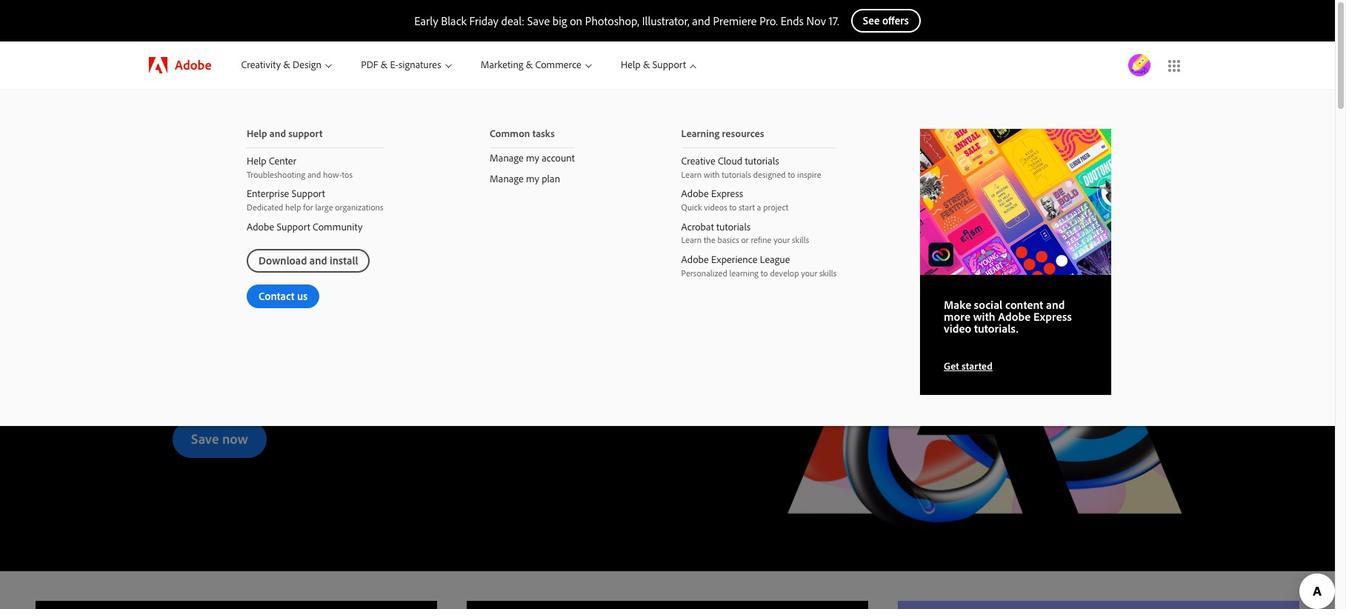 Task type: vqa. For each thing, say whether or not it's contained in the screenshot.
4th & from left
yes



Task type: locate. For each thing, give the bounding box(es) containing it.
learn down acrobat
[[682, 235, 702, 246]]

0 horizontal spatial black
[[247, 257, 317, 297]]

learning
[[730, 267, 759, 279]]

0 vertical spatial to
[[788, 169, 796, 180]]

adobe down dedicated
[[247, 220, 274, 233]]

adobe
[[175, 56, 212, 73], [682, 187, 709, 200], [247, 220, 274, 233], [682, 253, 709, 266], [999, 309, 1031, 324]]

my left plan
[[526, 172, 540, 185]]

my up manage my plan link
[[526, 151, 540, 165]]

1 vertical spatial tutorials
[[722, 169, 752, 180]]

2 vertical spatial support
[[277, 220, 311, 233]]

0 vertical spatial black
[[441, 13, 467, 28]]

dedicated
[[247, 202, 283, 213]]

manage down the common
[[490, 151, 524, 165]]

friday inside the early black friday deal. get 25% off.
[[325, 257, 405, 297]]

cloud
[[718, 154, 743, 168]]

0 vertical spatial learn
[[682, 169, 702, 180]]

3 & from the left
[[526, 58, 533, 71]]

help
[[621, 58, 641, 71], [247, 127, 267, 140], [247, 154, 267, 168]]

2 horizontal spatial to
[[788, 169, 796, 180]]

marketing
[[481, 58, 524, 71]]

with
[[704, 169, 720, 180], [974, 309, 996, 324]]

support
[[653, 58, 687, 71], [292, 187, 325, 200], [277, 220, 311, 233]]

0 vertical spatial your
[[774, 235, 790, 246]]

1 vertical spatial express
[[1034, 309, 1073, 324]]

to left inspire
[[788, 169, 796, 180]]

experience
[[712, 253, 758, 266]]

tutorials
[[745, 154, 780, 168], [722, 169, 752, 180], [717, 220, 751, 233]]

black down adobe support community link
[[247, 257, 317, 297]]

photoshop,
[[586, 13, 640, 28]]

0 horizontal spatial friday
[[325, 257, 405, 297]]

adobe right more
[[999, 309, 1031, 324]]

to left the start
[[730, 202, 737, 213]]

black inside the early black friday deal. get 25% off.
[[247, 257, 317, 297]]

0 vertical spatial my
[[526, 151, 540, 165]]

1 manage from the top
[[490, 151, 524, 165]]

skills up develop
[[792, 235, 810, 246]]

signatures
[[399, 58, 441, 71]]

0 vertical spatial save
[[528, 13, 550, 28]]

manage my plan link
[[466, 169, 599, 189]]

manage down manage my account link
[[490, 172, 524, 185]]

black up signatures
[[441, 13, 467, 28]]

tutorials down cloud in the top right of the page
[[722, 169, 752, 180]]

skills right develop
[[820, 267, 837, 279]]

your right develop
[[802, 267, 818, 279]]

0 horizontal spatial with
[[704, 169, 720, 180]]

early inside the early black friday deal. get 25% off.
[[173, 257, 239, 297]]

1 horizontal spatial black
[[441, 13, 467, 28]]

& left 'design'
[[283, 58, 290, 71]]

express inside creative cloud tutorials learn with tutorials designed to inspire adobe express quick videos to start a project acrobat tutorials learn the basics or refine your skills adobe experience league personalized learning to develop your skills
[[712, 187, 744, 200]]

2 vertical spatial tutorials
[[717, 220, 751, 233]]

help center troubleshooting and how-tos enterprise support dedicated help for large organizations adobe support community
[[247, 154, 384, 233]]

& right marketing
[[526, 58, 533, 71]]

my
[[526, 151, 540, 165], [526, 172, 540, 185]]

learn
[[682, 169, 702, 180], [682, 235, 702, 246]]

1 horizontal spatial save
[[528, 13, 550, 28]]

league
[[760, 253, 791, 266]]

1 my from the top
[[526, 151, 540, 165]]

make social content and more with adobe express video tutorials.
[[944, 298, 1073, 336]]

black for save
[[441, 13, 467, 28]]

support down illustrator,
[[653, 58, 687, 71]]

nov
[[807, 13, 827, 28]]

0 horizontal spatial your
[[774, 235, 790, 246]]

creative
[[682, 154, 716, 168]]

tasks
[[533, 127, 555, 140]]

your right refine
[[774, 235, 790, 246]]

get left 25% on the left
[[173, 290, 219, 330]]

learn down creative
[[682, 169, 702, 180]]

and
[[693, 13, 711, 28], [270, 127, 286, 140], [308, 169, 321, 180], [1047, 298, 1066, 312]]

1 vertical spatial black
[[247, 257, 317, 297]]

tutorials up basics
[[717, 220, 751, 233]]

0 horizontal spatial save
[[191, 430, 219, 448]]

1 vertical spatial friday
[[325, 257, 405, 297]]

get inside make social content and more with adobe express video tutorials. group
[[944, 360, 960, 373]]

with down creative
[[704, 169, 720, 180]]

support up for
[[292, 187, 325, 200]]

1 vertical spatial save
[[191, 430, 219, 448]]

account
[[542, 151, 575, 165]]

black
[[441, 13, 467, 28], [247, 257, 317, 297]]

1 vertical spatial early
[[173, 257, 239, 297]]

off.
[[291, 290, 332, 330]]

0 vertical spatial support
[[653, 58, 687, 71]]

support inside dropdown button
[[653, 58, 687, 71]]

make social content and more with adobe express video tutorials. group
[[0, 89, 1336, 427]]

0 horizontal spatial to
[[730, 202, 737, 213]]

0 vertical spatial manage
[[490, 151, 524, 165]]

friday
[[470, 13, 499, 28], [325, 257, 405, 297]]

0 horizontal spatial get
[[173, 290, 219, 330]]

friday left 'deal:' on the top of page
[[470, 13, 499, 28]]

video
[[944, 321, 972, 336]]

started
[[962, 360, 993, 373]]

manage
[[490, 151, 524, 165], [490, 172, 524, 185]]

1 horizontal spatial friday
[[470, 13, 499, 28]]

and left 'how-'
[[308, 169, 321, 180]]

2 learn from the top
[[682, 235, 702, 246]]

more
[[944, 309, 971, 324]]

e-
[[390, 58, 399, 71]]

& for pdf
[[381, 58, 388, 71]]

1 horizontal spatial skills
[[820, 267, 837, 279]]

2 manage from the top
[[490, 172, 524, 185]]

0 vertical spatial get
[[173, 290, 219, 330]]

4 & from the left
[[643, 58, 650, 71]]

& inside dropdown button
[[283, 58, 290, 71]]

0 vertical spatial help
[[621, 58, 641, 71]]

1 horizontal spatial your
[[802, 267, 818, 279]]

1 vertical spatial learn
[[682, 235, 702, 246]]

0 vertical spatial early
[[414, 13, 439, 28]]

pdf & e-signatures button
[[346, 42, 466, 89]]

2 vertical spatial help
[[247, 154, 267, 168]]

make
[[944, 298, 972, 312]]

1 horizontal spatial with
[[974, 309, 996, 324]]

develop
[[771, 267, 799, 279]]

2 & from the left
[[381, 58, 388, 71]]

express inside make social content and more with adobe express video tutorials.
[[1034, 309, 1073, 324]]

adobe up 'personalized'
[[682, 253, 709, 266]]

1 horizontal spatial express
[[1034, 309, 1073, 324]]

friday down community
[[325, 257, 405, 297]]

adobe inside the help center troubleshooting and how-tos enterprise support dedicated help for large organizations adobe support community
[[247, 220, 274, 233]]

0 horizontal spatial early
[[173, 257, 239, 297]]

1 vertical spatial get
[[944, 360, 960, 373]]

pro.
[[760, 13, 778, 28]]

1 vertical spatial manage
[[490, 172, 524, 185]]

0 horizontal spatial express
[[712, 187, 744, 200]]

1 vertical spatial skills
[[820, 267, 837, 279]]

1 horizontal spatial early
[[414, 13, 439, 28]]

plan
[[542, 172, 561, 185]]

creativity & design button
[[226, 42, 346, 89]]

resources
[[722, 127, 765, 140]]

deal.
[[412, 257, 475, 297]]

express up videos
[[712, 187, 744, 200]]

with right more
[[974, 309, 996, 324]]

0 horizontal spatial skills
[[792, 235, 810, 246]]

basics
[[718, 235, 740, 246]]

to
[[788, 169, 796, 180], [730, 202, 737, 213], [761, 267, 768, 279]]

2 vertical spatial to
[[761, 267, 768, 279]]

1 vertical spatial help
[[247, 127, 267, 140]]

&
[[283, 58, 290, 71], [381, 58, 388, 71], [526, 58, 533, 71], [643, 58, 650, 71]]

& down illustrator,
[[643, 58, 650, 71]]

save left big
[[528, 13, 550, 28]]

adobe inside make social content and more with adobe express video tutorials.
[[999, 309, 1031, 324]]

and inside the help center troubleshooting and how-tos enterprise support dedicated help for large organizations adobe support community
[[308, 169, 321, 180]]

tutorials up designed
[[745, 154, 780, 168]]

get left "started"
[[944, 360, 960, 373]]

save now link
[[173, 421, 267, 458]]

the
[[704, 235, 716, 246]]

skills
[[792, 235, 810, 246], [820, 267, 837, 279]]

and inside make social content and more with adobe express video tutorials.
[[1047, 298, 1066, 312]]

help inside dropdown button
[[621, 58, 641, 71]]

help for help and support
[[247, 127, 267, 140]]

save left now
[[191, 430, 219, 448]]

help for help & support
[[621, 58, 641, 71]]

and right content
[[1047, 298, 1066, 312]]

support down help
[[277, 220, 311, 233]]

creativity
[[241, 58, 281, 71]]

early for early black friday deal. get 25% off.
[[173, 257, 239, 297]]

design
[[293, 58, 322, 71]]

marketing & commerce button
[[466, 42, 606, 89]]

0 vertical spatial friday
[[470, 13, 499, 28]]

& left e-
[[381, 58, 388, 71]]

1 & from the left
[[283, 58, 290, 71]]

friday for deal.
[[325, 257, 405, 297]]

& inside dropdown button
[[643, 58, 650, 71]]

express right tutorials.
[[1034, 309, 1073, 324]]

express
[[712, 187, 744, 200], [1034, 309, 1073, 324]]

inspire
[[798, 169, 822, 180]]

enterprise
[[247, 187, 289, 200]]

tos
[[342, 169, 353, 180]]

1 learn from the top
[[682, 169, 702, 180]]

save
[[528, 13, 550, 28], [191, 430, 219, 448]]

1 vertical spatial my
[[526, 172, 540, 185]]

to down league
[[761, 267, 768, 279]]

0 vertical spatial with
[[704, 169, 720, 180]]

and left support
[[270, 127, 286, 140]]

0 vertical spatial express
[[712, 187, 744, 200]]

1 horizontal spatial get
[[944, 360, 960, 373]]

get
[[173, 290, 219, 330], [944, 360, 960, 373]]

friday for deal:
[[470, 13, 499, 28]]

1 vertical spatial with
[[974, 309, 996, 324]]

adobe left creativity
[[175, 56, 212, 73]]



Task type: describe. For each thing, give the bounding box(es) containing it.
creative cloud tutorials learn with tutorials designed to inspire adobe express quick videos to start a project acrobat tutorials learn the basics or refine your skills adobe experience league personalized learning to develop your skills
[[682, 154, 837, 279]]

tutorials.
[[975, 321, 1019, 336]]

help
[[285, 202, 301, 213]]

start
[[739, 202, 755, 213]]

content
[[1006, 298, 1044, 312]]

refine
[[751, 235, 772, 246]]

& for creativity
[[283, 58, 290, 71]]

acrobat
[[682, 220, 714, 233]]

common tasks
[[490, 127, 555, 140]]

adobe express image
[[921, 129, 1112, 275]]

save now
[[191, 430, 248, 448]]

17.
[[829, 13, 840, 28]]

1 vertical spatial to
[[730, 202, 737, 213]]

how-
[[323, 169, 342, 180]]

adobe up quick
[[682, 187, 709, 200]]

on
[[570, 13, 583, 28]]

& for marketing
[[526, 58, 533, 71]]

and left premiere
[[693, 13, 711, 28]]

with inside creative cloud tutorials learn with tutorials designed to inspire adobe express quick videos to start a project acrobat tutorials learn the basics or refine your skills adobe experience league personalized learning to develop your skills
[[704, 169, 720, 180]]

illustrator,
[[642, 13, 690, 28]]

designed
[[754, 169, 786, 180]]

center
[[269, 154, 297, 168]]

1 vertical spatial your
[[802, 267, 818, 279]]

help & support
[[621, 58, 687, 71]]

social
[[975, 298, 1003, 312]]

deal:
[[502, 13, 525, 28]]

learning resources
[[682, 127, 765, 140]]

videos
[[704, 202, 728, 213]]

1 horizontal spatial to
[[761, 267, 768, 279]]

support
[[289, 127, 323, 140]]

pdf
[[361, 58, 379, 71]]

help and support
[[247, 127, 323, 140]]

early black friday deal. get 25% off.
[[173, 257, 475, 330]]

get started
[[944, 360, 993, 373]]

for
[[303, 202, 313, 213]]

commerce
[[536, 58, 582, 71]]

with inside make social content and more with adobe express video tutorials.
[[974, 309, 996, 324]]

adobe support community link
[[223, 217, 407, 238]]

organizations
[[335, 202, 384, 213]]

or
[[742, 235, 749, 246]]

community
[[313, 220, 363, 233]]

manage my account manage my plan
[[490, 151, 575, 185]]

get started link
[[944, 360, 993, 373]]

adobe link
[[134, 42, 226, 89]]

troubleshooting
[[247, 169, 306, 180]]

big
[[553, 13, 567, 28]]

early for early black friday deal: save big on photoshop, illustrator, and premiere pro. ends nov 17.
[[414, 13, 439, 28]]

common
[[490, 127, 530, 140]]

a
[[757, 202, 762, 213]]

creativity & design
[[241, 58, 322, 71]]

personalized
[[682, 267, 728, 279]]

get inside the early black friday deal. get 25% off.
[[173, 290, 219, 330]]

& for help
[[643, 58, 650, 71]]

0 vertical spatial tutorials
[[745, 154, 780, 168]]

help inside the help center troubleshooting and how-tos enterprise support dedicated help for large organizations adobe support community
[[247, 154, 267, 168]]

0 vertical spatial skills
[[792, 235, 810, 246]]

early black friday deal: save big on photoshop, illustrator, and premiere pro. ends nov 17.
[[414, 13, 840, 28]]

25%
[[226, 290, 284, 330]]

quick
[[682, 202, 702, 213]]

large
[[315, 202, 333, 213]]

marketing & commerce
[[481, 58, 582, 71]]

save inside save now link
[[191, 430, 219, 448]]

premiere
[[714, 13, 757, 28]]

help & support button
[[606, 42, 711, 89]]

project
[[764, 202, 789, 213]]

learning
[[682, 127, 720, 140]]

ends
[[781, 13, 804, 28]]

pdf & e-signatures
[[361, 58, 441, 71]]

2 my from the top
[[526, 172, 540, 185]]

manage my account link
[[466, 148, 599, 169]]

1 vertical spatial support
[[292, 187, 325, 200]]

now
[[222, 430, 248, 448]]

black for get
[[247, 257, 317, 297]]



